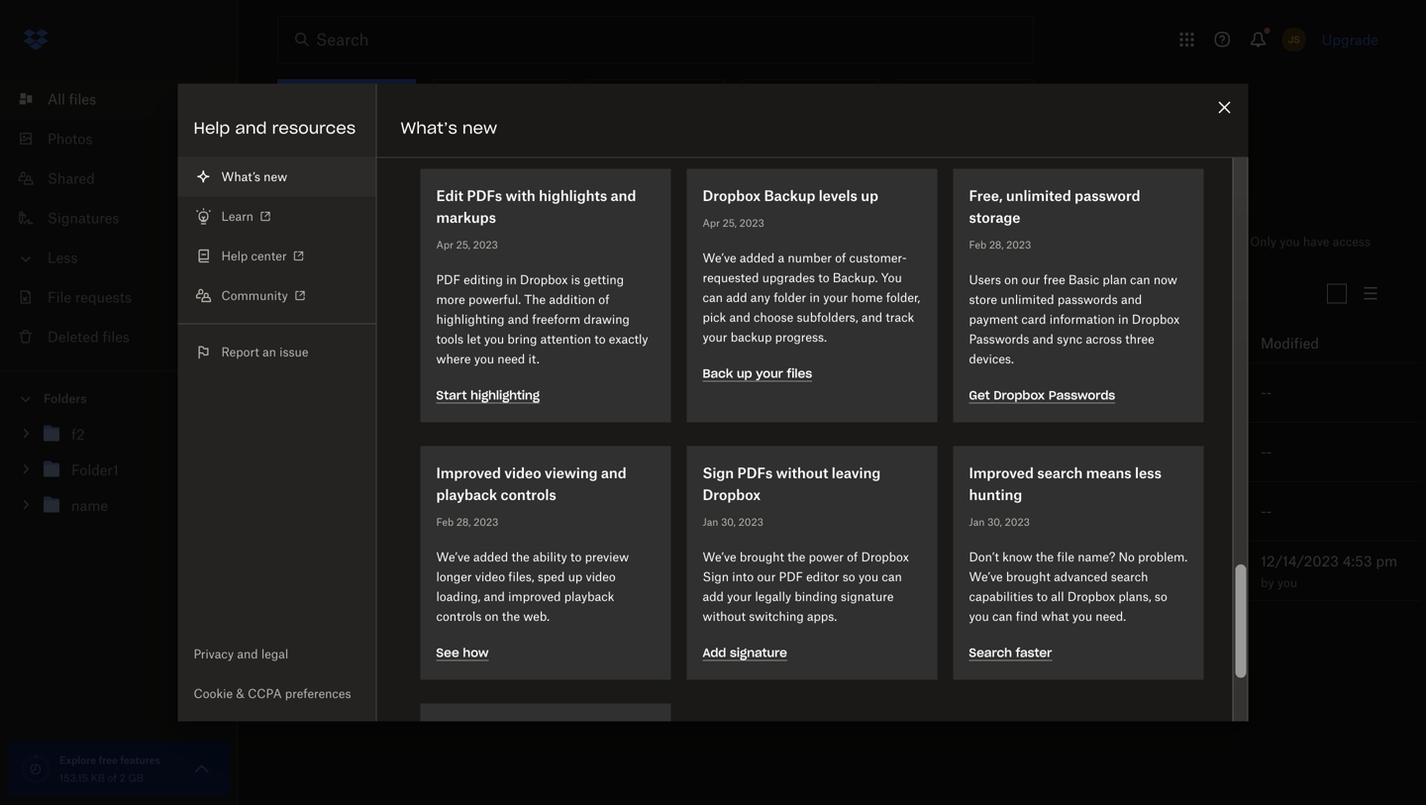 Task type: describe. For each thing, give the bounding box(es) containing it.
loading,
[[436, 589, 481, 604]]

1 horizontal spatial new
[[462, 118, 497, 138]]

modified button
[[1261, 331, 1371, 355]]

28, for improved video viewing and playback controls
[[456, 516, 471, 528]]

you right what
[[1072, 609, 1092, 624]]

can inside we've added a number of customer- requested upgrades to backup. you can add any folder in your home folder, pick and choose subfolders, and track your backup progress.
[[703, 290, 723, 305]]

sign inside sign pdfs without leaving dropbox
[[703, 465, 734, 481]]

1 horizontal spatial what's
[[401, 118, 457, 138]]

improved search means less hunting
[[969, 465, 1162, 503]]

get dropbox passwords link
[[969, 386, 1115, 404]]

add to starred image
[[1063, 559, 1087, 583]]

add to starred image
[[1063, 381, 1087, 405]]

your down 'pick' on the top of the page
[[703, 330, 727, 345]]

report
[[221, 345, 259, 360]]

only you for folder1
[[1102, 445, 1160, 461]]

get
[[969, 388, 990, 403]]

pdf editing in dropbox is getting more powerful. the addition of highlighting and freeform drawing tools let you bring attention to exactly where you need it.
[[436, 272, 648, 366]]

you right the let
[[484, 332, 504, 347]]

name link
[[341, 500, 377, 523]]

see how
[[436, 645, 489, 661]]

added for improved
[[473, 550, 508, 565]]

files inside help and resources dialog
[[787, 366, 812, 381]]

and left legal
[[237, 647, 258, 662]]

on inside we've added the ability to preview longer video files, sped up video loading, and improved playback controls on the web.
[[485, 609, 499, 624]]

1 horizontal spatial up
[[737, 366, 752, 381]]

we've for dropbox backup levels up
[[703, 251, 736, 265]]

in for free, unlimited password storage
[[1118, 312, 1129, 327]]

and up "backup"
[[729, 310, 751, 325]]

add inside 'we've brought the power of dropbox sign into our pdf editor so you can add your legally binding signature without switching apps.'
[[703, 589, 724, 604]]

controls inside we've added the ability to preview longer video files, sped up video loading, and improved playback controls on the web.
[[436, 609, 482, 624]]

free inside users on our free basic plan can now store unlimited passwords and payment card information in dropbox passwords and sync across three devices.
[[1044, 272, 1065, 287]]

learn
[[221, 209, 254, 224]]

editing
[[464, 272, 503, 287]]

the
[[524, 292, 546, 307]]

sharing
[[567, 722, 618, 739]]

start highlighting link
[[436, 386, 540, 404]]

improved video viewing and playback controls
[[436, 465, 627, 503]]

preferences
[[285, 686, 351, 701]]

file requests link
[[16, 277, 238, 317]]

to inside the don't know the file name? no problem. we've brought advanced search capabilities to all dropbox plans, so you can find what you need.
[[1037, 589, 1048, 604]]

you inside name f2, modified 11/20/2023 11:54 am, element
[[1137, 385, 1160, 402]]

2023 for sign pdfs without leaving dropbox
[[739, 516, 763, 528]]

30, for sign pdfs without leaving dropbox
[[721, 516, 736, 528]]

remove from starred image
[[1063, 440, 1087, 464]]

highlighting inside start highlighting link
[[471, 388, 540, 403]]

help and resources dialog
[[178, 84, 1248, 805]]

automated for add to starred image
[[990, 387, 1045, 399]]

-- for remove from starred icon
[[1261, 444, 1272, 461]]

ability
[[533, 550, 567, 565]]

only for name f2, modified 11/20/2023 11:54 am, element
[[1102, 385, 1133, 402]]

number
[[788, 251, 832, 265]]

dropbox image
[[16, 20, 55, 59]]

switching
[[749, 609, 804, 624]]

subfolders,
[[797, 310, 858, 325]]

kb
[[91, 772, 105, 784]]

highlights
[[539, 187, 607, 204]]

by
[[1261, 575, 1274, 590]]

controls inside improved video viewing and playback controls
[[501, 486, 556, 503]]

help for help center
[[221, 249, 248, 263]]

name folder1, modified 11/16/2023 2:30 pm, element
[[277, 423, 1421, 482]]

what
[[1041, 609, 1069, 624]]

help for help and resources
[[194, 118, 230, 138]]

report an issue link
[[178, 332, 376, 372]]

all files list item
[[0, 79, 238, 119]]

card
[[1022, 312, 1046, 327]]

we've for improved video viewing and playback controls
[[436, 550, 470, 565]]

add signature
[[703, 645, 787, 661]]

1 horizontal spatial what's new
[[401, 118, 497, 138]]

suggested from your activity
[[276, 178, 466, 195]]

capabilities
[[969, 589, 1033, 604]]

dropbox inside users on our free basic plan can now store unlimited passwords and payment card information in dropbox passwords and sync across three devices.
[[1132, 312, 1180, 327]]

of inside explore free features 153.15 kb of 2 gb
[[108, 772, 117, 784]]

upgrade
[[1322, 31, 1379, 48]]

pm
[[1376, 553, 1398, 569]]

files up "recents"
[[310, 228, 356, 256]]

starred
[[386, 285, 435, 302]]

your up subfolders,
[[823, 290, 848, 305]]

problem.
[[1138, 550, 1188, 565]]

gb
[[128, 772, 144, 784]]

preview
[[585, 550, 629, 565]]

need
[[497, 352, 525, 366]]

brought inside the don't know the file name? no problem. we've brought advanced search capabilities to all dropbox plans, so you can find what you need.
[[1006, 569, 1051, 584]]

what's new button
[[178, 157, 376, 197]]

apr for edit pdfs with highlights and markups
[[436, 239, 454, 251]]

upgrade link
[[1322, 31, 1379, 48]]

you inside name folder1, modified 11/16/2023 2:30 pm, element
[[1137, 445, 1160, 461]]

sync
[[1057, 332, 1083, 347]]

now
[[1154, 272, 1177, 287]]

your right "from"
[[386, 178, 415, 195]]

4:53
[[1343, 553, 1372, 569]]

search inside the don't know the file name? no problem. we've brought advanced search capabilities to all dropbox plans, so you can find what you need.
[[1111, 569, 1148, 584]]

dropbox inside 'we've brought the power of dropbox sign into our pdf editor so you can add your legally binding signature without switching apps.'
[[861, 550, 909, 565]]

dropbox inside the don't know the file name? no problem. we've brought advanced search capabilities to all dropbox plans, so you can find what you need.
[[1068, 589, 1115, 604]]

exactly
[[609, 332, 648, 347]]

improved for hunting
[[969, 465, 1034, 481]]

only left have
[[1250, 234, 1277, 249]]

without inside 'we've brought the power of dropbox sign into our pdf editor so you can add your legally binding signature without switching apps.'
[[703, 609, 746, 624]]

the left web. at the bottom
[[502, 609, 520, 624]]

deleted files link
[[16, 317, 238, 357]]

see
[[436, 645, 459, 661]]

video inside improved video viewing and playback controls
[[504, 465, 541, 481]]

and down home
[[862, 310, 883, 325]]

in inside pdf editing in dropbox is getting more powerful. the addition of highlighting and freeform drawing tools let you bring attention to exactly where you need it.
[[506, 272, 517, 287]]

to inside we've added the ability to preview longer video files, sped up video loading, and improved playback controls on the web.
[[571, 550, 582, 565]]

name?
[[1078, 550, 1116, 565]]

let
[[467, 332, 481, 347]]

all files inside list item
[[48, 91, 96, 107]]

back up your files
[[703, 366, 812, 381]]

search inside improved search means less hunting
[[1037, 465, 1083, 481]]

we've brought the power of dropbox sign into our pdf editor so you can add your legally binding signature without switching apps.
[[703, 550, 909, 624]]

25, for dropbox backup levels up
[[723, 217, 737, 229]]

we've added a number of customer- requested upgrades to backup. you can add any folder in your home folder, pick and choose subfolders, and track your backup progress.
[[703, 251, 920, 345]]

up inside we've added the ability to preview longer video files, sped up video loading, and improved playback controls on the web.
[[568, 569, 583, 584]]

jan for hunting
[[969, 516, 985, 528]]

automated for remove from starred icon
[[990, 446, 1045, 458]]

signatures
[[48, 209, 119, 226]]

back up your files link
[[703, 364, 812, 382]]

jan for dropbox
[[703, 516, 718, 528]]

folder1 link
[[341, 440, 388, 464]]

all inside list item
[[48, 91, 65, 107]]

shared link
[[16, 158, 238, 198]]

feb for improved video viewing and playback controls
[[436, 516, 454, 528]]

name name, modified 12/7/2023 2:26 pm, element
[[277, 482, 1421, 542]]

files inside list item
[[69, 91, 96, 107]]

name
[[341, 503, 377, 520]]

what's inside button
[[221, 169, 260, 184]]

name button
[[277, 331, 1054, 355]]

viewing
[[545, 465, 598, 481]]

folder,
[[886, 290, 920, 305]]

you right no
[[1137, 563, 1160, 580]]

video down preview
[[586, 569, 616, 584]]

photos
[[48, 130, 93, 147]]

improved
[[508, 589, 561, 604]]

edit pdfs with highlights and markups
[[436, 187, 636, 226]]

unlimited inside users on our free basic plan can now store unlimited passwords and payment card information in dropbox passwords and sync across three devices.
[[1001, 292, 1054, 307]]

the for dropbox
[[787, 550, 806, 565]]

from
[[351, 178, 382, 195]]

on inside users on our free basic plan can now store unlimited passwords and payment card information in dropbox passwords and sync across three devices.
[[1004, 272, 1018, 287]]

dropbox inside the get dropbox passwords link
[[994, 388, 1045, 403]]

faster
[[1016, 645, 1052, 661]]

plan
[[1103, 272, 1127, 287]]

search
[[969, 645, 1012, 661]]

signature inside add signature link
[[730, 645, 787, 661]]

video left files,
[[475, 569, 505, 584]]

your inside 'we've brought the power of dropbox sign into our pdf editor so you can add your legally binding signature without switching apps.'
[[727, 589, 752, 604]]

to inside table
[[375, 563, 388, 579]]

brought inside 'we've brought the power of dropbox sign into our pdf editor so you can add your legally binding signature without switching apps.'
[[740, 550, 784, 565]]

an
[[262, 345, 276, 360]]

password
[[1075, 187, 1141, 204]]

plans,
[[1119, 589, 1152, 604]]

folder
[[774, 290, 806, 305]]

customer-
[[849, 251, 907, 265]]

users
[[969, 272, 1001, 287]]

you left have
[[1280, 234, 1300, 249]]

dropbox backup levels up
[[703, 187, 878, 204]]

editor
[[806, 569, 839, 584]]

pdfs for with
[[467, 187, 502, 204]]

center
[[251, 249, 287, 263]]

can inside 'we've brought the power of dropbox sign into our pdf editor so you can add your legally binding signature without switching apps.'
[[882, 569, 902, 584]]

30, for improved search means less hunting
[[988, 516, 1002, 528]]

28, for free, unlimited password storage
[[989, 239, 1004, 251]]

payment
[[969, 312, 1018, 327]]

1 vertical spatial all
[[277, 228, 303, 256]]

2 horizontal spatial up
[[861, 187, 878, 204]]

less
[[1135, 465, 1162, 481]]

recents button
[[277, 278, 362, 310]]

only for name folder1, modified 11/16/2023 2:30 pm, element
[[1102, 445, 1133, 461]]

only you for intro to dropbox.pdf
[[1102, 563, 1160, 580]]

you down capabilities
[[969, 609, 989, 624]]

deleted files
[[48, 328, 130, 345]]

cookie & ccpa preferences button
[[178, 674, 376, 714]]

start highlighting
[[436, 388, 540, 403]]

devices.
[[969, 352, 1014, 366]]



Task type: locate. For each thing, give the bounding box(es) containing it.
of right "power"
[[847, 550, 858, 565]]

addition
[[549, 292, 595, 307]]

0 vertical spatial 25,
[[723, 217, 737, 229]]

feb 28, 2023 for free, unlimited password storage
[[969, 239, 1031, 251]]

0 horizontal spatial playback
[[436, 486, 497, 503]]

up right sped
[[568, 569, 583, 584]]

playback inside we've added the ability to preview longer video files, sped up video loading, and improved playback controls on the web.
[[564, 589, 614, 604]]

only you inside name intro to dropbox.pdf, modified 12/14/2023 4:53 pm, element
[[1102, 563, 1160, 580]]

help center link
[[178, 236, 376, 276]]

we've inside we've added a number of customer- requested upgrades to backup. you can add any folder in your home folder, pick and choose subfolders, and track your backup progress.
[[703, 251, 736, 265]]

1 vertical spatial playback
[[564, 589, 614, 604]]

1 vertical spatial 28,
[[456, 516, 471, 528]]

2 vertical spatial only you button
[[1102, 561, 1160, 583]]

2 vertical spatial in
[[1118, 312, 1129, 327]]

quota usage element
[[20, 754, 52, 785]]

what's new up learn
[[221, 169, 287, 184]]

video left viewing
[[504, 465, 541, 481]]

dropbox up the into
[[703, 486, 761, 503]]

free up kb
[[99, 754, 118, 767]]

where
[[436, 352, 471, 366]]

legal
[[261, 647, 288, 662]]

resources
[[272, 118, 356, 138]]

you right editor
[[859, 569, 879, 584]]

2 jan from the left
[[969, 516, 985, 528]]

folder1
[[341, 444, 388, 461]]

sped
[[538, 569, 565, 584]]

1 vertical spatial only you
[[1102, 445, 1160, 461]]

dropbox right get
[[994, 388, 1045, 403]]

in up subfolders,
[[809, 290, 820, 305]]

and inside improved video viewing and playback controls
[[601, 465, 627, 481]]

of inside 'we've brought the power of dropbox sign into our pdf editor so you can add your legally binding signature without switching apps.'
[[847, 550, 858, 565]]

2 30, from the left
[[988, 516, 1002, 528]]

we've inside we've added the ability to preview longer video files, sped up video loading, and improved playback controls on the web.
[[436, 550, 470, 565]]

0 vertical spatial our
[[1022, 272, 1040, 287]]

so right editor
[[843, 569, 855, 584]]

a
[[778, 251, 785, 265]]

1 vertical spatial free
[[99, 754, 118, 767]]

without
[[776, 465, 828, 481], [703, 609, 746, 624]]

only you button inside name f2, modified 11/20/2023 11:54 am, element
[[1102, 383, 1160, 404]]

no
[[1119, 550, 1135, 565]]

passwords down the payment
[[969, 332, 1029, 347]]

files
[[69, 91, 96, 107], [310, 228, 356, 256], [103, 328, 130, 345], [787, 366, 812, 381]]

1 vertical spatial new
[[264, 169, 287, 184]]

in up who
[[1118, 312, 1129, 327]]

unlimited
[[1006, 187, 1071, 204], [1001, 292, 1054, 307]]

requested
[[703, 270, 759, 285]]

only for name intro to dropbox.pdf, modified 12/14/2023 4:53 pm, element
[[1102, 563, 1133, 580]]

feb 28, 2023 for improved video viewing and playback controls
[[436, 516, 498, 528]]

free inside explore free features 153.15 kb of 2 gb
[[99, 754, 118, 767]]

so inside 'we've brought the power of dropbox sign into our pdf editor so you can add your legally binding signature without switching apps.'
[[843, 569, 855, 584]]

0 horizontal spatial what's new
[[221, 169, 287, 184]]

folders button
[[0, 383, 238, 413]]

and up bring
[[508, 312, 529, 327]]

0 horizontal spatial jan
[[703, 516, 718, 528]]

1 horizontal spatial search
[[1111, 569, 1148, 584]]

playback inside improved video viewing and playback controls
[[436, 486, 497, 503]]

3 only you button from the top
[[1102, 561, 1160, 583]]

28, up longer
[[456, 516, 471, 528]]

1 vertical spatial signature
[[730, 645, 787, 661]]

the for hunting
[[1036, 550, 1054, 565]]

1 vertical spatial sign
[[703, 569, 729, 584]]

0 vertical spatial feb 28, 2023
[[969, 239, 1031, 251]]

leaving
[[832, 465, 881, 481]]

free left the basic
[[1044, 272, 1065, 287]]

you down who can access
[[1137, 385, 1160, 402]]

2023 up know
[[1005, 516, 1030, 528]]

what's up learn
[[221, 169, 260, 184]]

0 vertical spatial in
[[506, 272, 517, 287]]

2 improved from the left
[[969, 465, 1034, 481]]

in for dropbox backup levels up
[[809, 290, 820, 305]]

issue
[[279, 345, 308, 360]]

help
[[194, 118, 230, 138], [221, 249, 248, 263]]

search faster link
[[969, 643, 1052, 661]]

sign
[[703, 465, 734, 481], [703, 569, 729, 584]]

1 horizontal spatial improved
[[969, 465, 1034, 481]]

0 vertical spatial all
[[48, 91, 65, 107]]

jan 30, 2023
[[703, 516, 763, 528], [969, 516, 1030, 528]]

0 vertical spatial so
[[843, 569, 855, 584]]

jan 30, 2023 down 'hunting'
[[969, 516, 1030, 528]]

to left all
[[1037, 589, 1048, 604]]

1 vertical spatial what's
[[221, 169, 260, 184]]

-- inside name f2, modified 11/20/2023 11:54 am, element
[[1261, 384, 1272, 401]]

0 vertical spatial unlimited
[[1006, 187, 1071, 204]]

table
[[250, 324, 1421, 601]]

0 vertical spatial what's new
[[401, 118, 497, 138]]

basic
[[1069, 272, 1099, 287]]

1 horizontal spatial feb
[[969, 239, 987, 251]]

file
[[48, 289, 71, 306]]

1 vertical spatial 25,
[[456, 239, 470, 251]]

explore
[[59, 754, 96, 767]]

0 horizontal spatial all files
[[48, 91, 96, 107]]

all files link
[[16, 79, 238, 119]]

2 automated from the top
[[990, 446, 1045, 458]]

signature inside 'we've brought the power of dropbox sign into our pdf editor so you can add your legally binding signature without switching apps.'
[[841, 589, 894, 604]]

files down file requests link
[[103, 328, 130, 345]]

apr for dropbox backup levels up
[[703, 217, 720, 229]]

don't know the file name? no problem. we've brought advanced search capabilities to all dropbox plans, so you can find what you need.
[[969, 550, 1188, 624]]

1 vertical spatial unlimited
[[1001, 292, 1054, 307]]

free,
[[969, 187, 1003, 204]]

storage
[[969, 209, 1021, 226]]

improved for playback
[[436, 465, 501, 481]]

your down "backup"
[[756, 366, 783, 381]]

0 vertical spatial brought
[[740, 550, 784, 565]]

dropbox down name name, modified 12/7/2023 2:26 pm, element
[[861, 550, 909, 565]]

in up the powerful.
[[506, 272, 517, 287]]

longer
[[436, 569, 472, 584]]

25, for edit pdfs with highlights and markups
[[456, 239, 470, 251]]

who can access
[[1102, 335, 1209, 352]]

better control over sharing
[[436, 722, 618, 739]]

who
[[1102, 335, 1134, 352]]

all
[[48, 91, 65, 107], [277, 228, 303, 256]]

the inside 'we've brought the power of dropbox sign into our pdf editor so you can add your legally binding signature without switching apps.'
[[787, 550, 806, 565]]

0 vertical spatial add
[[726, 290, 747, 305]]

on up the how
[[485, 609, 499, 624]]

the
[[512, 550, 530, 565], [787, 550, 806, 565], [1036, 550, 1054, 565], [502, 609, 520, 624]]

you right by
[[1277, 575, 1298, 590]]

only you button inside name folder1, modified 11/16/2023 2:30 pm, element
[[1102, 442, 1160, 464]]

intro
[[341, 563, 372, 579]]

group
[[0, 413, 238, 538]]

only you button
[[1102, 383, 1160, 404], [1102, 442, 1160, 464], [1102, 561, 1160, 583]]

search down remove from starred icon
[[1037, 465, 1083, 481]]

1 jan from the left
[[703, 516, 718, 528]]

0 vertical spatial apr
[[703, 217, 720, 229]]

what's new
[[401, 118, 497, 138], [221, 169, 287, 184]]

1 jan 30, 2023 from the left
[[703, 516, 763, 528]]

privacy
[[194, 647, 234, 662]]

1 vertical spatial in
[[809, 290, 820, 305]]

0 horizontal spatial free
[[99, 754, 118, 767]]

so right plans,
[[1155, 589, 1168, 604]]

1 vertical spatial what's new
[[221, 169, 287, 184]]

1 horizontal spatial apr 25, 2023
[[703, 217, 764, 229]]

0 horizontal spatial what's
[[221, 169, 260, 184]]

highlighting
[[436, 312, 505, 327], [471, 388, 540, 403]]

1 vertical spatial without
[[703, 609, 746, 624]]

new up activity
[[462, 118, 497, 138]]

1 horizontal spatial apr
[[703, 217, 720, 229]]

1 horizontal spatial in
[[809, 290, 820, 305]]

without up add
[[703, 609, 746, 624]]

only
[[1250, 234, 1277, 249], [1102, 385, 1133, 402], [1102, 445, 1133, 461], [1102, 563, 1133, 580]]

we've inside the don't know the file name? no problem. we've brought advanced search capabilities to all dropbox plans, so you can find what you need.
[[969, 569, 1003, 584]]

you inside 'we've brought the power of dropbox sign into our pdf editor so you can add your legally binding signature without switching apps.'
[[859, 569, 879, 584]]

1 vertical spatial highlighting
[[471, 388, 540, 403]]

0 horizontal spatial without
[[703, 609, 746, 624]]

our inside users on our free basic plan can now store unlimited passwords and payment card information in dropbox passwords and sync across three devices.
[[1022, 272, 1040, 287]]

what's new inside button
[[221, 169, 287, 184]]

list
[[0, 67, 238, 370]]

all up the photos
[[48, 91, 65, 107]]

means
[[1086, 465, 1132, 481]]

pdfs for without
[[737, 465, 773, 481]]

1 automated from the top
[[990, 387, 1045, 399]]

improved inside improved video viewing and playback controls
[[436, 465, 501, 481]]

0 vertical spatial search
[[1037, 465, 1083, 481]]

you
[[881, 270, 902, 285]]

0 horizontal spatial 25,
[[456, 239, 470, 251]]

0 horizontal spatial access
[[1165, 335, 1209, 352]]

1 horizontal spatial our
[[1022, 272, 1040, 287]]

free, unlimited password storage
[[969, 187, 1141, 226]]

add inside we've added a number of customer- requested upgrades to backup. you can add any folder in your home folder, pick and choose subfolders, and track your backup progress.
[[726, 290, 747, 305]]

pdfs inside edit pdfs with highlights and markups
[[467, 187, 502, 204]]

track
[[886, 310, 914, 325]]

is
[[571, 272, 580, 287]]

only inside name f2, modified 11/20/2023 11:54 am, element
[[1102, 385, 1133, 402]]

1 horizontal spatial on
[[1004, 272, 1018, 287]]

signature right binding
[[841, 589, 894, 604]]

suggested
[[276, 178, 347, 195]]

of inside pdf editing in dropbox is getting more powerful. the addition of highlighting and freeform drawing tools let you bring attention to exactly where you need it.
[[598, 292, 609, 307]]

backup
[[764, 187, 815, 204]]

apr down markups
[[436, 239, 454, 251]]

1 horizontal spatial jan 30, 2023
[[969, 516, 1030, 528]]

all
[[1051, 589, 1064, 604]]

access right three
[[1165, 335, 1209, 352]]

brought down know
[[1006, 569, 1051, 584]]

power
[[809, 550, 844, 565]]

we've down don't
[[969, 569, 1003, 584]]

attention
[[540, 332, 591, 347]]

25, up requested at the top of page
[[723, 217, 737, 229]]

don't
[[969, 550, 999, 565]]

all up community "link"
[[277, 228, 303, 256]]

2 vertical spatial up
[[568, 569, 583, 584]]

without inside sign pdfs without leaving dropbox
[[776, 465, 828, 481]]

3 -- from the top
[[1261, 503, 1272, 520]]

added inside we've added the ability to preview longer video files, sped up video loading, and improved playback controls on the web.
[[473, 550, 508, 565]]

2023 for improved video viewing and playback controls
[[474, 516, 498, 528]]

of inside we've added a number of customer- requested upgrades to backup. you can add any folder in your home folder, pick and choose subfolders, and track your backup progress.
[[835, 251, 846, 265]]

to down drawing
[[595, 332, 606, 347]]

you inside 12/14/2023 4:53 pm by you
[[1277, 575, 1298, 590]]

25,
[[723, 217, 737, 229], [456, 239, 470, 251]]

of down 'getting'
[[598, 292, 609, 307]]

start
[[436, 388, 467, 403]]

1 30, from the left
[[721, 516, 736, 528]]

2 sign from the top
[[703, 569, 729, 584]]

2 only you button from the top
[[1102, 442, 1160, 464]]

automated inside name f2, modified 11/20/2023 11:54 am, element
[[990, 387, 1045, 399]]

your down the into
[[727, 589, 752, 604]]

only right add to starred image
[[1102, 385, 1133, 402]]

privacy and legal link
[[178, 634, 376, 674]]

1 vertical spatial on
[[485, 609, 499, 624]]

only you down who
[[1102, 385, 1160, 402]]

1 sign from the top
[[703, 465, 734, 481]]

1 vertical spatial controls
[[436, 609, 482, 624]]

dropbox up who can access
[[1132, 312, 1180, 327]]

choose
[[754, 310, 794, 325]]

we've up longer
[[436, 550, 470, 565]]

2 horizontal spatial in
[[1118, 312, 1129, 327]]

0 vertical spatial up
[[861, 187, 878, 204]]

the inside the don't know the file name? no problem. we've brought advanced search capabilities to all dropbox plans, so you can find what you need.
[[1036, 550, 1054, 565]]

you up less
[[1137, 445, 1160, 461]]

2 only you from the top
[[1102, 445, 1160, 461]]

and right viewing
[[601, 465, 627, 481]]

and inside pdf editing in dropbox is getting more powerful. the addition of highlighting and freeform drawing tools let you bring attention to exactly where you need it.
[[508, 312, 529, 327]]

dropbox down advanced
[[1068, 589, 1115, 604]]

highlighting up the let
[[436, 312, 505, 327]]

in inside we've added a number of customer- requested upgrades to backup. you can add any folder in your home folder, pick and choose subfolders, and track your backup progress.
[[809, 290, 820, 305]]

1 horizontal spatial 30,
[[988, 516, 1002, 528]]

to
[[818, 270, 829, 285], [595, 332, 606, 347], [571, 550, 582, 565], [375, 563, 388, 579], [1037, 589, 1048, 604]]

help center
[[221, 249, 287, 263]]

1 vertical spatial feb
[[436, 516, 454, 528]]

new inside button
[[264, 169, 287, 184]]

1 horizontal spatial pdf
[[779, 569, 803, 584]]

the up files,
[[512, 550, 530, 565]]

0 horizontal spatial our
[[757, 569, 776, 584]]

0 horizontal spatial brought
[[740, 550, 784, 565]]

starred button
[[370, 278, 451, 310]]

can inside the don't know the file name? no problem. we've brought advanced search capabilities to all dropbox plans, so you can find what you need.
[[992, 609, 1013, 624]]

search down no
[[1111, 569, 1148, 584]]

feb for free, unlimited password storage
[[969, 239, 987, 251]]

only you button inside name intro to dropbox.pdf, modified 12/14/2023 4:53 pm, element
[[1102, 561, 1160, 583]]

and up what's new button
[[235, 118, 267, 138]]

only you up plans,
[[1102, 563, 1160, 580]]

0 horizontal spatial up
[[568, 569, 583, 584]]

learn link
[[178, 197, 376, 236]]

name intro to dropbox.pdf, modified 12/14/2023 4:53 pm, element
[[277, 542, 1421, 601]]

1 vertical spatial our
[[757, 569, 776, 584]]

1 improved from the left
[[436, 465, 501, 481]]

pdfs inside sign pdfs without leaving dropbox
[[737, 465, 773, 481]]

jan 30, 2023 for hunting
[[969, 516, 1030, 528]]

highlighting inside pdf editing in dropbox is getting more powerful. the addition of highlighting and freeform drawing tools let you bring attention to exactly where you need it.
[[436, 312, 505, 327]]

0 horizontal spatial pdf
[[436, 272, 460, 287]]

the for playback
[[512, 550, 530, 565]]

what's up activity
[[401, 118, 457, 138]]

2023 for free, unlimited password storage
[[1006, 239, 1031, 251]]

we've up the into
[[703, 550, 736, 565]]

25, down markups
[[456, 239, 470, 251]]

0 vertical spatial free
[[1044, 272, 1065, 287]]

our up card
[[1022, 272, 1040, 287]]

only inside name folder1, modified 11/16/2023 2:30 pm, element
[[1102, 445, 1133, 461]]

1 vertical spatial automated
[[990, 446, 1045, 458]]

added inside we've added a number of customer- requested upgrades to backup. you can add any folder in your home folder, pick and choose subfolders, and track your backup progress.
[[740, 251, 775, 265]]

web.
[[523, 609, 550, 624]]

you down the let
[[474, 352, 494, 366]]

sign pdfs without leaving dropbox
[[703, 465, 881, 503]]

users on our free basic plan can now store unlimited passwords and payment card information in dropbox passwords and sync across three devices.
[[969, 272, 1180, 366]]

1 vertical spatial passwords
[[1049, 388, 1115, 403]]

1 horizontal spatial feb 28, 2023
[[969, 239, 1031, 251]]

we've
[[703, 251, 736, 265], [436, 550, 470, 565], [703, 550, 736, 565], [969, 569, 1003, 584]]

up right levels
[[861, 187, 878, 204]]

home
[[851, 290, 883, 305]]

0 vertical spatial access
[[1333, 234, 1371, 249]]

to inside pdf editing in dropbox is getting more powerful. the addition of highlighting and freeform drawing tools let you bring attention to exactly where you need it.
[[595, 332, 606, 347]]

apr 25, 2023 for dropbox backup levels up
[[703, 217, 764, 229]]

hunting
[[969, 486, 1022, 503]]

to inside we've added a number of customer- requested upgrades to backup. you can add any folder in your home folder, pick and choose subfolders, and track your backup progress.
[[818, 270, 829, 285]]

files,
[[508, 569, 534, 584]]

0 horizontal spatial 30,
[[721, 516, 736, 528]]

1 vertical spatial --
[[1261, 444, 1272, 461]]

automated up 'hunting'
[[990, 446, 1045, 458]]

0 horizontal spatial improved
[[436, 465, 501, 481]]

playback
[[436, 486, 497, 503], [564, 589, 614, 604]]

improved inside improved search means less hunting
[[969, 465, 1034, 481]]

the left "power"
[[787, 550, 806, 565]]

markups
[[436, 209, 496, 226]]

0 vertical spatial --
[[1261, 384, 1272, 401]]

1 vertical spatial search
[[1111, 569, 1148, 584]]

0 vertical spatial sign
[[703, 465, 734, 481]]

1 only you button from the top
[[1102, 383, 1160, 404]]

how
[[463, 645, 489, 661]]

1 horizontal spatial brought
[[1006, 569, 1051, 584]]

find
[[1016, 609, 1038, 624]]

know
[[1002, 550, 1033, 565]]

and inside edit pdfs with highlights and markups
[[611, 187, 636, 204]]

all files
[[48, 91, 96, 107], [277, 228, 356, 256]]

unlimited up card
[[1001, 292, 1054, 307]]

intro to dropbox.pdf link
[[341, 559, 473, 583]]

access right have
[[1333, 234, 1371, 249]]

2023 down improved video viewing and playback controls
[[474, 516, 498, 528]]

30, up the into
[[721, 516, 736, 528]]

2023 for dropbox backup levels up
[[739, 217, 764, 229]]

1 vertical spatial up
[[737, 366, 752, 381]]

-- inside name name, modified 12/7/2023 2:26 pm, element
[[1261, 503, 1272, 520]]

1 only you from the top
[[1102, 385, 1160, 402]]

pdf inside 'we've brought the power of dropbox sign into our pdf editor so you can add your legally binding signature without switching apps.'
[[779, 569, 803, 584]]

passwords inside users on our free basic plan can now store unlimited passwords and payment card information in dropbox passwords and sync across three devices.
[[969, 332, 1029, 347]]

unlimited inside free, unlimited password storage
[[1006, 187, 1071, 204]]

1 vertical spatial apr
[[436, 239, 454, 251]]

to right 'intro'
[[375, 563, 388, 579]]

only you inside name folder1, modified 11/16/2023 2:30 pm, element
[[1102, 445, 1160, 461]]

can up 'pick' on the top of the page
[[703, 290, 723, 305]]

feb 28, 2023 down storage
[[969, 239, 1031, 251]]

automated
[[990, 387, 1045, 399], [990, 446, 1045, 458]]

and inside we've added the ability to preview longer video files, sped up video loading, and improved playback controls on the web.
[[484, 589, 505, 604]]

2 -- from the top
[[1261, 444, 1272, 461]]

only up plans,
[[1102, 563, 1133, 580]]

2023
[[739, 217, 764, 229], [473, 239, 498, 251], [1006, 239, 1031, 251], [474, 516, 498, 528], [739, 516, 763, 528], [1005, 516, 1030, 528]]

2 vertical spatial --
[[1261, 503, 1272, 520]]

playback down sped
[[564, 589, 614, 604]]

only you button for intro to dropbox.pdf
[[1102, 561, 1160, 583]]

-- for add to starred image
[[1261, 384, 1272, 401]]

1 vertical spatial so
[[1155, 589, 1168, 604]]

in inside users on our free basic plan can now store unlimited passwords and payment card information in dropbox passwords and sync across three devices.
[[1118, 312, 1129, 327]]

of up 'backup.'
[[835, 251, 846, 265]]

automated inside name folder1, modified 11/16/2023 2:30 pm, element
[[990, 446, 1045, 458]]

only inside name intro to dropbox.pdf, modified 12/14/2023 4:53 pm, element
[[1102, 563, 1133, 580]]

add down requested at the top of page
[[726, 290, 747, 305]]

1 horizontal spatial all files
[[277, 228, 356, 256]]

0 vertical spatial all files
[[48, 91, 96, 107]]

1 horizontal spatial 25,
[[723, 217, 737, 229]]

2
[[119, 772, 126, 784]]

table containing name
[[250, 324, 1421, 601]]

2 jan 30, 2023 from the left
[[969, 516, 1030, 528]]

can left now
[[1130, 272, 1150, 287]]

so
[[843, 569, 855, 584], [1155, 589, 1168, 604]]

0 horizontal spatial feb
[[436, 516, 454, 528]]

added for dropbox
[[740, 251, 775, 265]]

new up learn link
[[264, 169, 287, 184]]

12/14/2023
[[1261, 553, 1339, 569]]

1 vertical spatial all files
[[277, 228, 356, 256]]

2023 down markups
[[473, 239, 498, 251]]

on right the users
[[1004, 272, 1018, 287]]

feb up dropbox.pdf
[[436, 516, 454, 528]]

3 only you from the top
[[1102, 563, 1160, 580]]

improved down start
[[436, 465, 501, 481]]

can right who
[[1137, 335, 1161, 352]]

1 -- from the top
[[1261, 384, 1272, 401]]

over
[[534, 722, 564, 739]]

only you button for folder1
[[1102, 442, 1160, 464]]

highlighting down need in the left top of the page
[[471, 388, 540, 403]]

2023 for improved search means less hunting
[[1005, 516, 1030, 528]]

2023 for edit pdfs with highlights and markups
[[473, 239, 498, 251]]

1 horizontal spatial add
[[726, 290, 747, 305]]

have
[[1303, 234, 1330, 249]]

added left a
[[740, 251, 775, 265]]

0 vertical spatial without
[[776, 465, 828, 481]]

jan 30, 2023 up the into
[[703, 516, 763, 528]]

only you up less
[[1102, 445, 1160, 461]]

we've for sign pdfs without leaving dropbox
[[703, 550, 736, 565]]

our up legally
[[757, 569, 776, 584]]

less image
[[16, 249, 36, 269]]

-- inside name folder1, modified 11/16/2023 2:30 pm, element
[[1261, 444, 1272, 461]]

0 horizontal spatial all
[[48, 91, 65, 107]]

dropbox inside pdf editing in dropbox is getting more powerful. the addition of highlighting and freeform drawing tools let you bring attention to exactly where you need it.
[[520, 272, 568, 287]]

pdf inside pdf editing in dropbox is getting more powerful. the addition of highlighting and freeform drawing tools let you bring attention to exactly where you need it.
[[436, 272, 460, 287]]

sign inside 'we've brought the power of dropbox sign into our pdf editor so you can add your legally binding signature without switching apps.'
[[703, 569, 729, 584]]

signatures link
[[16, 198, 238, 238]]

1 vertical spatial help
[[221, 249, 248, 263]]

and down plan
[[1121, 292, 1142, 307]]

pdf up legally
[[779, 569, 803, 584]]

passwords up remove from starred icon
[[1049, 388, 1115, 403]]

0 vertical spatial only you button
[[1102, 383, 1160, 404]]

better
[[436, 722, 479, 739]]

explore free features 153.15 kb of 2 gb
[[59, 754, 160, 784]]

0 horizontal spatial feb 28, 2023
[[436, 516, 498, 528]]

dropbox left backup
[[703, 187, 761, 204]]

0 vertical spatial what's
[[401, 118, 457, 138]]

can inside users on our free basic plan can now store unlimited passwords and payment card information in dropbox passwords and sync across three devices.
[[1130, 272, 1150, 287]]

unlimited up storage
[[1006, 187, 1071, 204]]

0 vertical spatial signature
[[841, 589, 894, 604]]

of
[[835, 251, 846, 265], [598, 292, 609, 307], [847, 550, 858, 565], [108, 772, 117, 784]]

and down card
[[1033, 332, 1054, 347]]

only you inside name f2, modified 11/20/2023 11:54 am, element
[[1102, 385, 1160, 402]]

jan 30, 2023 for dropbox
[[703, 516, 763, 528]]

can
[[1130, 272, 1150, 287], [703, 290, 723, 305], [1137, 335, 1161, 352], [882, 569, 902, 584], [992, 609, 1013, 624]]

report an issue
[[221, 345, 308, 360]]

we've inside 'we've brought the power of dropbox sign into our pdf editor so you can add your legally binding signature without switching apps.'
[[703, 550, 736, 565]]

12/14/2023 4:53 pm by you
[[1261, 553, 1398, 590]]

1 horizontal spatial passwords
[[1049, 388, 1115, 403]]

our inside 'we've brought the power of dropbox sign into our pdf editor so you can add your legally binding signature without switching apps.'
[[757, 569, 776, 584]]

2 vertical spatial only you
[[1102, 563, 1160, 580]]

apr 25, 2023 for edit pdfs with highlights and markups
[[436, 239, 498, 251]]

feb
[[969, 239, 987, 251], [436, 516, 454, 528]]

name f2, modified 11/20/2023 11:54 am, element
[[277, 363, 1421, 423]]

0 vertical spatial new
[[462, 118, 497, 138]]

add
[[726, 290, 747, 305], [703, 589, 724, 604]]

0 vertical spatial feb
[[969, 239, 987, 251]]

so inside the don't know the file name? no problem. we've brought advanced search capabilities to all dropbox plans, so you can find what you need.
[[1155, 589, 1168, 604]]

1 horizontal spatial signature
[[841, 589, 894, 604]]

0 horizontal spatial apr 25, 2023
[[436, 239, 498, 251]]

list containing all files
[[0, 67, 238, 370]]

dropbox inside sign pdfs without leaving dropbox
[[703, 486, 761, 503]]

0 vertical spatial only you
[[1102, 385, 1160, 402]]

0 horizontal spatial 28,
[[456, 516, 471, 528]]

to down number
[[818, 270, 829, 285]]

0 horizontal spatial passwords
[[969, 332, 1029, 347]]

what's new up activity
[[401, 118, 497, 138]]

controls down loading,
[[436, 609, 482, 624]]

1 horizontal spatial free
[[1044, 272, 1065, 287]]



Task type: vqa. For each thing, say whether or not it's contained in the screenshot.
Dropbox inside Sign PDFs without leaving Dropbox
yes



